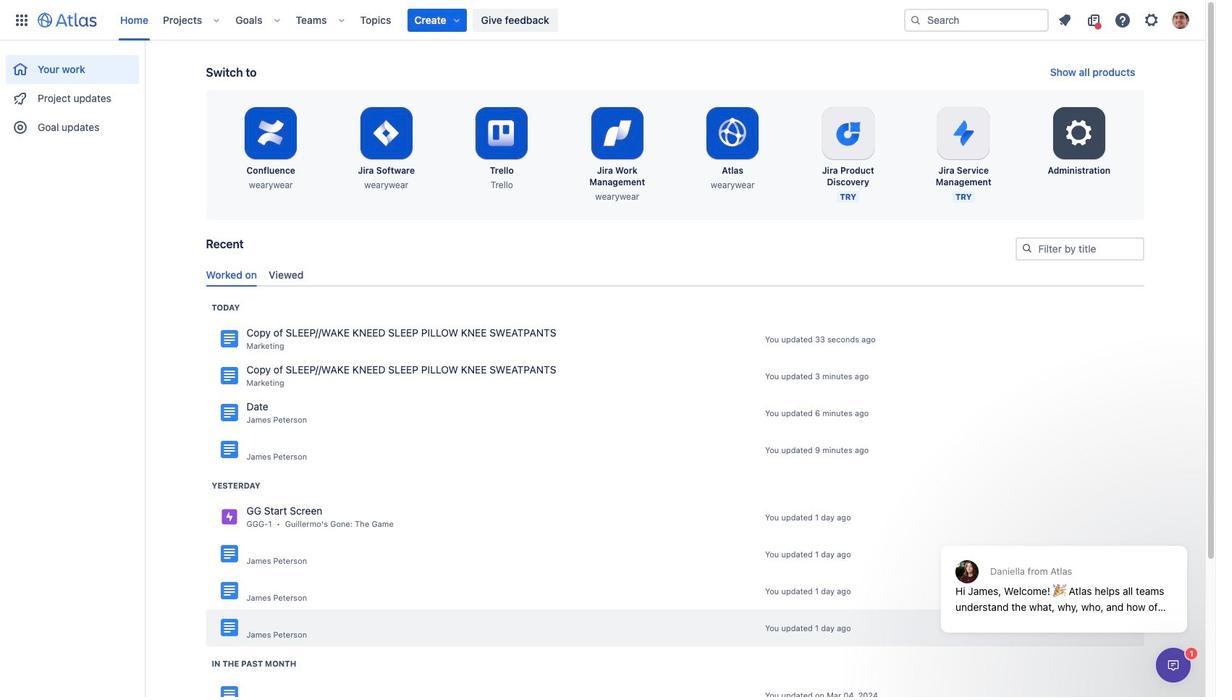 Task type: describe. For each thing, give the bounding box(es) containing it.
top element
[[9, 0, 904, 40]]

search image
[[1021, 243, 1033, 254]]

5 confluence image from the top
[[220, 687, 238, 697]]

settings image
[[1143, 11, 1161, 29]]

notifications image
[[1056, 11, 1074, 29]]

3 confluence image from the top
[[220, 619, 238, 637]]

4 confluence image from the top
[[220, 582, 238, 600]]

search image
[[910, 14, 922, 26]]

heading for jira image
[[212, 480, 260, 492]]

help image
[[1114, 11, 1132, 29]]

heading for first confluence icon
[[212, 302, 240, 313]]



Task type: vqa. For each thing, say whether or not it's contained in the screenshot.
bottom heading
yes



Task type: locate. For each thing, give the bounding box(es) containing it.
confluence image
[[220, 367, 238, 385], [220, 404, 238, 422], [220, 441, 238, 459], [220, 582, 238, 600], [220, 687, 238, 697]]

group
[[6, 41, 139, 146]]

1 confluence image from the top
[[220, 367, 238, 385]]

confluence image
[[220, 330, 238, 348], [220, 545, 238, 563], [220, 619, 238, 637]]

tab list
[[200, 263, 1150, 287]]

banner
[[0, 0, 1206, 41]]

2 confluence image from the top
[[220, 545, 238, 563]]

account image
[[1172, 11, 1190, 29]]

1 vertical spatial heading
[[212, 480, 260, 492]]

2 confluence image from the top
[[220, 404, 238, 422]]

jira image
[[220, 509, 238, 526]]

2 vertical spatial confluence image
[[220, 619, 238, 637]]

Search field
[[904, 8, 1049, 31]]

0 vertical spatial heading
[[212, 302, 240, 313]]

3 heading from the top
[[212, 658, 296, 670]]

heading
[[212, 302, 240, 313], [212, 480, 260, 492], [212, 658, 296, 670]]

1 confluence image from the top
[[220, 330, 238, 348]]

0 vertical spatial confluence image
[[220, 330, 238, 348]]

1 heading from the top
[[212, 302, 240, 313]]

2 heading from the top
[[212, 480, 260, 492]]

settings image
[[1062, 116, 1097, 151]]

3 confluence image from the top
[[220, 441, 238, 459]]

switch to... image
[[13, 11, 30, 29]]

1 vertical spatial confluence image
[[220, 545, 238, 563]]

dialog
[[934, 510, 1195, 644]]

2 vertical spatial heading
[[212, 658, 296, 670]]

Filter by title field
[[1017, 239, 1143, 259]]



